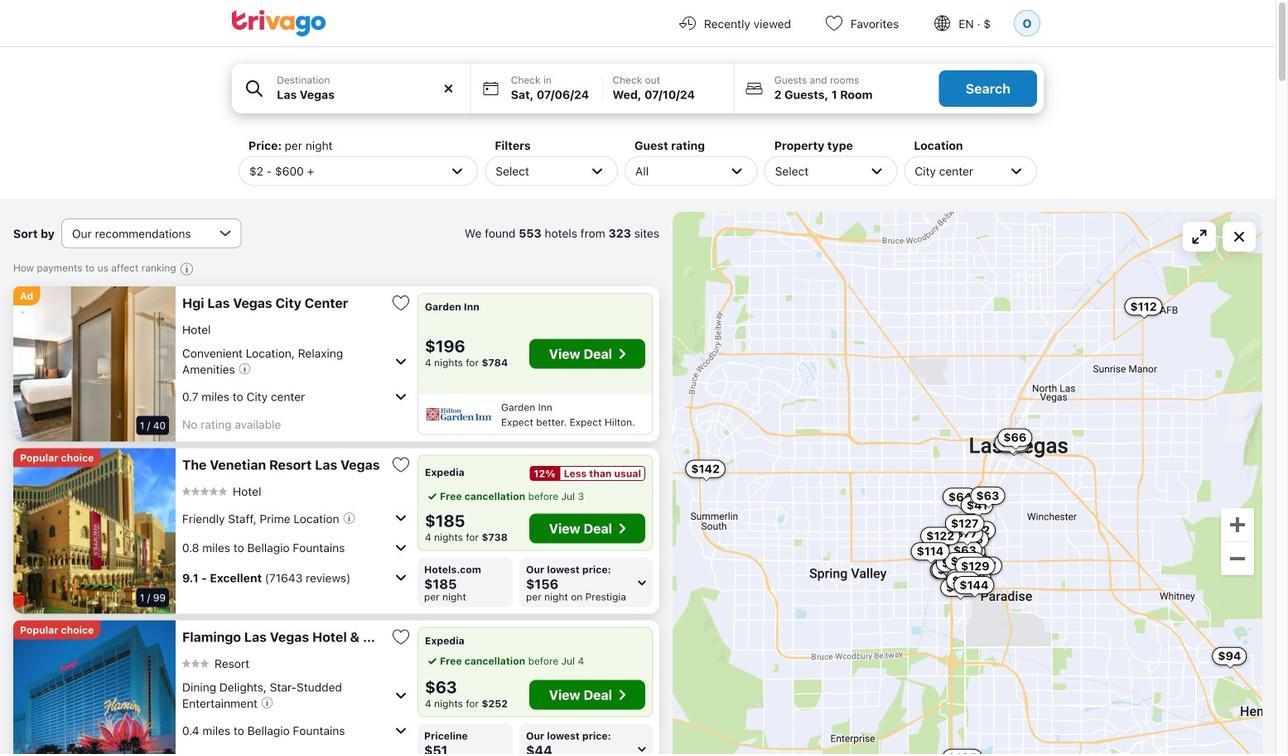 Task type: describe. For each thing, give the bounding box(es) containing it.
hgi las vegas city center, (las vegas, usa) image
[[13, 287, 176, 442]]

flamingo las vegas hotel & casino, (las vegas, usa) image
[[13, 621, 176, 755]]

the venetian resort las vegas, (las vegas, usa) image
[[13, 449, 176, 614]]

trivago logo image
[[232, 10, 326, 36]]



Task type: locate. For each thing, give the bounding box(es) containing it.
None field
[[232, 64, 470, 114]]

map region
[[673, 212, 1263, 755]]

garden inn image
[[425, 403, 495, 426]]

clear image
[[441, 81, 456, 96]]

Where to? search field
[[277, 86, 461, 104]]



Task type: vqa. For each thing, say whether or not it's contained in the screenshot.
The Venetian Resort Las Vegas, (Las Vegas, USA) image
yes



